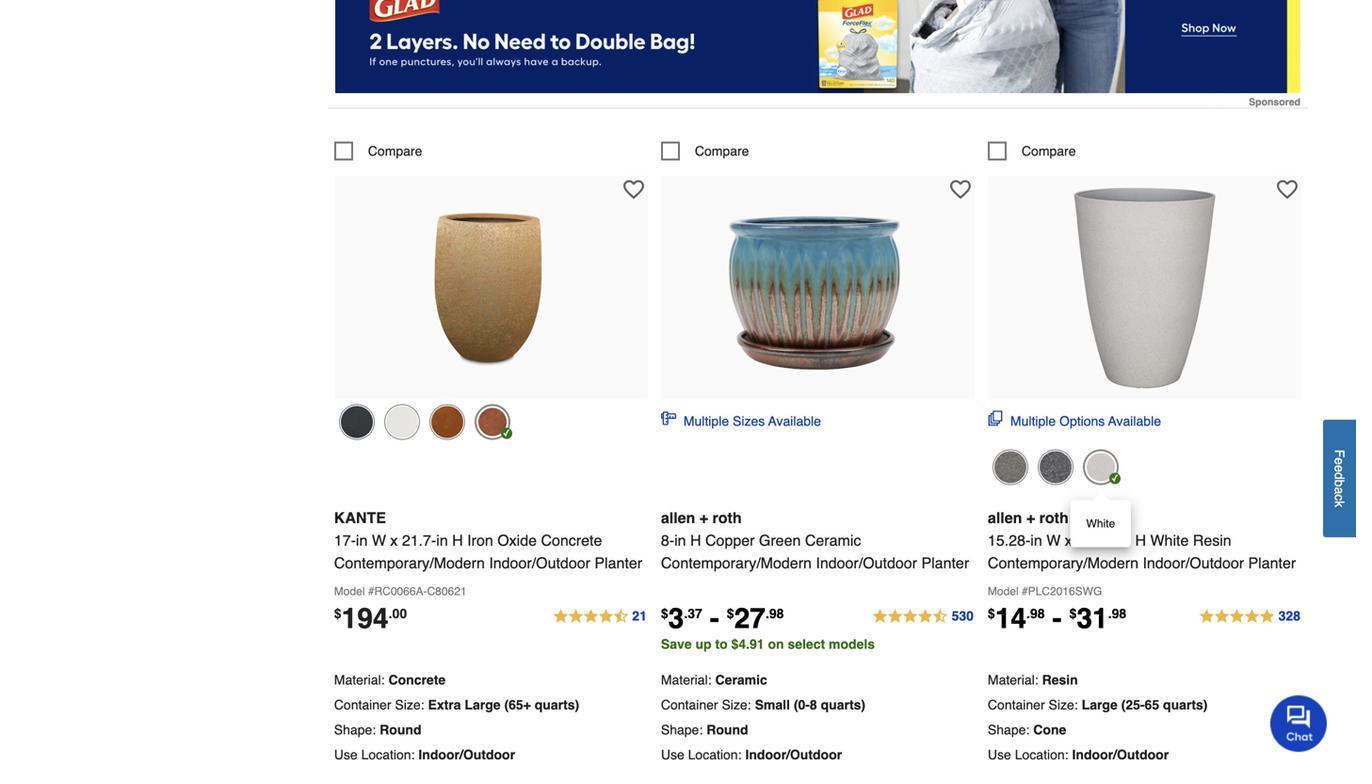 Task type: locate. For each thing, give the bounding box(es) containing it.
# up $ 194 .00
[[368, 585, 374, 598]]

3 location: from the left
[[1015, 748, 1068, 763]]

-
[[710, 603, 719, 635], [1053, 603, 1062, 635]]

$
[[334, 606, 341, 621], [661, 606, 668, 621], [727, 606, 734, 621], [988, 606, 995, 621], [1069, 606, 1077, 621]]

0 horizontal spatial h
[[452, 532, 463, 549]]

2 x from the left
[[1065, 532, 1072, 549]]

white image right grey icon
[[1083, 450, 1119, 485]]

2 location: from the left
[[688, 748, 742, 763]]

planter inside the allen + roth 15.28-in w x 21.71-in h white resin contemporary/modern indoor/outdoor planter
[[1248, 555, 1296, 572]]

b
[[1332, 480, 1347, 487]]

1 horizontal spatial container
[[661, 698, 718, 713]]

1 horizontal spatial quarts)
[[821, 698, 866, 713]]

1 horizontal spatial multiple
[[1010, 414, 1056, 429]]

1 horizontal spatial 4.5 stars image
[[872, 606, 975, 629]]

0 horizontal spatial quarts)
[[535, 698, 579, 713]]

2 horizontal spatial material:
[[988, 673, 1038, 688]]

(25-
[[1121, 698, 1145, 713]]

0 horizontal spatial multiple
[[684, 414, 729, 429]]

round down material: concrete
[[380, 723, 421, 738]]

2 horizontal spatial h
[[1135, 532, 1146, 549]]

available for multiple sizes available
[[768, 414, 821, 429]]

save
[[661, 637, 692, 652]]

copper
[[705, 532, 755, 549]]

0 horizontal spatial material:
[[334, 673, 385, 688]]

0 vertical spatial ceramic
[[805, 532, 861, 549]]

multiple for multiple options available
[[1010, 414, 1056, 429]]

model for 17-in w x 21.7-in h iron oxide concrete contemporary/modern indoor/outdoor planter
[[334, 585, 365, 598]]

2 horizontal spatial planter
[[1248, 555, 1296, 572]]

1 horizontal spatial +
[[1026, 509, 1035, 527]]

1 horizontal spatial shape:
[[661, 723, 703, 738]]

0 horizontal spatial container
[[334, 698, 391, 713]]

allen for 15.28-
[[988, 509, 1022, 527]]

h right 8-
[[690, 532, 701, 549]]

0 horizontal spatial ceramic
[[715, 673, 767, 688]]

1 vertical spatial white
[[1150, 532, 1189, 549]]

size: up the cone
[[1049, 698, 1078, 713]]

allen
[[661, 509, 695, 527], [988, 509, 1022, 527]]

2 h from the left
[[690, 532, 701, 549]]

.37
[[684, 606, 702, 621]]

f
[[1332, 450, 1347, 458]]

21.71-
[[1077, 532, 1119, 549]]

2 w from the left
[[1047, 532, 1061, 549]]

use for container size: large (25-65 quarts)
[[988, 748, 1011, 763]]

1 allen from the left
[[661, 509, 695, 527]]

0 horizontal spatial 4.5 stars image
[[552, 606, 648, 629]]

4 $ from the left
[[988, 606, 995, 621]]

planter
[[595, 555, 642, 572], [921, 555, 969, 572], [1248, 555, 1296, 572]]

use location: indoor/outdoor
[[334, 748, 515, 763], [661, 748, 842, 763], [988, 748, 1169, 763]]

shape: left the cone
[[988, 723, 1030, 738]]

2 horizontal spatial use
[[988, 748, 1011, 763]]

5013596273 element
[[334, 142, 422, 160]]

$ down plc2016swg in the bottom right of the page
[[1069, 606, 1077, 621]]

.98
[[766, 606, 784, 621], [1027, 606, 1045, 621], [1108, 606, 1127, 621]]

material: down save
[[661, 673, 712, 688]]

1 roth from the left
[[713, 509, 742, 527]]

rc0066a-
[[374, 585, 427, 598]]

quarts) right (65+
[[535, 698, 579, 713]]

use for container size: extra large (65+ quarts)
[[334, 748, 358, 763]]

use
[[334, 748, 358, 763], [661, 748, 684, 763], [988, 748, 1011, 763]]

shape: round
[[334, 723, 421, 738], [661, 723, 748, 738]]

shape: down material: ceramic
[[661, 723, 703, 738]]

planter up "21"
[[595, 555, 642, 572]]

use down material: concrete
[[334, 748, 358, 763]]

size: down material: concrete
[[395, 698, 424, 713]]

allen + roth 15.28-in w x 21.71-in h white resin contemporary/modern indoor/outdoor planter
[[988, 509, 1296, 572]]

1 $ from the left
[[334, 606, 341, 621]]

available for multiple options available
[[1108, 414, 1161, 429]]

indoor/outdoor up 328 button
[[1143, 555, 1244, 572]]

large left (25-
[[1082, 698, 1118, 713]]

+ up "copper"
[[700, 509, 708, 527]]

contemporary/modern
[[334, 555, 485, 572], [661, 555, 812, 572], [988, 555, 1139, 572]]

options
[[1060, 414, 1105, 429]]

kante
[[334, 509, 386, 527]]

shape:
[[334, 723, 376, 738], [661, 723, 703, 738], [988, 723, 1030, 738]]

2 quarts) from the left
[[821, 698, 866, 713]]

large
[[465, 698, 501, 713], [1082, 698, 1118, 713]]

contemporary/modern inside the allen + roth 15.28-in w x 21.71-in h white resin contemporary/modern indoor/outdoor planter
[[988, 555, 1139, 572]]

2 shape: from the left
[[661, 723, 703, 738]]

+ for w
[[1026, 509, 1035, 527]]

0 horizontal spatial shape: round
[[334, 723, 421, 738]]

location: down material: concrete
[[361, 748, 415, 763]]

2 .98 from the left
[[1027, 606, 1045, 621]]

extra
[[428, 698, 461, 713]]

0 horizontal spatial large
[[465, 698, 501, 713]]

e
[[1332, 458, 1347, 465], [1332, 465, 1347, 473]]

w left 21.71-
[[1047, 532, 1061, 549]]

0 horizontal spatial -
[[710, 603, 719, 635]]

use location: indoor/outdoor down "extra"
[[334, 748, 515, 763]]

0 vertical spatial white
[[1086, 518, 1115, 531]]

charcoal image
[[339, 404, 375, 440]]

1 h from the left
[[452, 532, 463, 549]]

2 shape: round from the left
[[661, 723, 748, 738]]

resin up container size: large (25-65 quarts)
[[1042, 673, 1078, 688]]

2 $ from the left
[[661, 606, 668, 621]]

0 horizontal spatial #
[[368, 585, 374, 598]]

round down container size: small (0-8 quarts)
[[707, 723, 748, 738]]

use location: indoor/outdoor for small
[[661, 748, 842, 763]]

+
[[700, 509, 708, 527], [1026, 509, 1035, 527]]

1 horizontal spatial compare
[[695, 144, 749, 159]]

0 vertical spatial concrete
[[541, 532, 602, 549]]

model up the 194 on the left bottom
[[334, 585, 365, 598]]

ceramic inside allen + roth 8-in h copper green ceramic contemporary/modern indoor/outdoor planter
[[805, 532, 861, 549]]

1 location: from the left
[[361, 748, 415, 763]]

2 available from the left
[[1108, 414, 1161, 429]]

2 large from the left
[[1082, 698, 1118, 713]]

1 horizontal spatial w
[[1047, 532, 1061, 549]]

2 contemporary/modern from the left
[[661, 555, 812, 572]]

quarts) for large (25-65 quarts)
[[1163, 698, 1208, 713]]

shape: round down material: concrete
[[334, 723, 421, 738]]

x left 21.7-
[[390, 532, 398, 549]]

0 horizontal spatial resin
[[1042, 673, 1078, 688]]

container down material: concrete
[[334, 698, 391, 713]]

cone
[[1033, 723, 1066, 738]]

1 horizontal spatial round
[[707, 723, 748, 738]]

large left (65+
[[465, 698, 501, 713]]

iron oxide image
[[474, 404, 510, 440]]

1 horizontal spatial model
[[988, 585, 1019, 598]]

e up d
[[1332, 458, 1347, 465]]

available right the sizes
[[768, 414, 821, 429]]

roth
[[713, 509, 742, 527], [1039, 509, 1069, 527]]

1 size: from the left
[[395, 698, 424, 713]]

3 in from the left
[[674, 532, 686, 549]]

iron
[[467, 532, 493, 549]]

material: for material: ceramic
[[661, 673, 712, 688]]

21 button
[[552, 606, 648, 629]]

resin
[[1193, 532, 1232, 549], [1042, 673, 1078, 688]]

+ inside the allen + roth 15.28-in w x 21.71-in h white resin contemporary/modern indoor/outdoor planter
[[1026, 509, 1035, 527]]

1 horizontal spatial ceramic
[[805, 532, 861, 549]]

1 in from the left
[[356, 532, 368, 549]]

compare inside 5013596273 element
[[368, 144, 422, 159]]

size: for small (0-8 quarts)
[[722, 698, 751, 713]]

multiple
[[684, 414, 729, 429], [1010, 414, 1056, 429]]

2 use from the left
[[661, 748, 684, 763]]

1 horizontal spatial location:
[[688, 748, 742, 763]]

1 - from the left
[[710, 603, 719, 635]]

2 horizontal spatial quarts)
[[1163, 698, 1208, 713]]

multiple options available link
[[988, 411, 1161, 431]]

1 horizontal spatial h
[[690, 532, 701, 549]]

compare inside the 3831143 element
[[695, 144, 749, 159]]

$4.91
[[731, 637, 764, 652]]

2 container from the left
[[661, 698, 718, 713]]

4.5 stars image containing 530
[[872, 606, 975, 629]]

allen inside allen + roth 8-in h copper green ceramic contemporary/modern indoor/outdoor planter
[[661, 509, 695, 527]]

quarts) right 65
[[1163, 698, 1208, 713]]

1 horizontal spatial material:
[[661, 673, 712, 688]]

indoor/outdoor down container size: extra large (65+ quarts)
[[419, 748, 515, 763]]

2 4.5 stars image from the left
[[872, 606, 975, 629]]

+ inside allen + roth 8-in h copper green ceramic contemporary/modern indoor/outdoor planter
[[700, 509, 708, 527]]

1 vertical spatial ceramic
[[715, 673, 767, 688]]

8-
[[661, 532, 674, 549]]

material: down the 194 on the left bottom
[[334, 673, 385, 688]]

shape: round down material: ceramic
[[661, 723, 748, 738]]

h right 21.71-
[[1135, 532, 1146, 549]]

#
[[368, 585, 374, 598], [1022, 585, 1028, 598]]

container
[[334, 698, 391, 713], [661, 698, 718, 713], [988, 698, 1045, 713]]

$ inside $ 194 .00
[[334, 606, 341, 621]]

0 horizontal spatial +
[[700, 509, 708, 527]]

x inside kante 17-in w x 21.7-in h iron oxide concrete contemporary/modern indoor/outdoor planter
[[390, 532, 398, 549]]

0 horizontal spatial planter
[[595, 555, 642, 572]]

shape: cone
[[988, 723, 1066, 738]]

heart outline image
[[623, 179, 644, 200]]

1 horizontal spatial #
[[1022, 585, 1028, 598]]

1 horizontal spatial x
[[1065, 532, 1072, 549]]

compare
[[368, 144, 422, 159], [695, 144, 749, 159], [1022, 144, 1076, 159]]

material: ceramic
[[661, 673, 767, 688]]

0 vertical spatial resin
[[1193, 532, 1232, 549]]

3831143 element
[[661, 142, 749, 160]]

roth inside allen + roth 8-in h copper green ceramic contemporary/modern indoor/outdoor planter
[[713, 509, 742, 527]]

shape: down material: concrete
[[334, 723, 376, 738]]

0 horizontal spatial round
[[380, 723, 421, 738]]

available right options
[[1108, 414, 1161, 429]]

container for container size: small (0-8 quarts)
[[661, 698, 718, 713]]

4.5 stars image for 194
[[552, 606, 648, 629]]

$ up to
[[727, 606, 734, 621]]

1 horizontal spatial shape: round
[[661, 723, 748, 738]]

ceramic right green
[[805, 532, 861, 549]]

1 horizontal spatial white
[[1150, 532, 1189, 549]]

1 quarts) from the left
[[535, 698, 579, 713]]

17-
[[334, 532, 356, 549]]

+ for h
[[700, 509, 708, 527]]

.98 inside $ 3 .37 - $ 27 .98
[[766, 606, 784, 621]]

x inside the allen + roth 15.28-in w x 21.71-in h white resin contemporary/modern indoor/outdoor planter
[[1065, 532, 1072, 549]]

material: for material: concrete
[[334, 673, 385, 688]]

0 horizontal spatial .98
[[766, 606, 784, 621]]

quarts) right 8
[[821, 698, 866, 713]]

1 horizontal spatial available
[[1108, 414, 1161, 429]]

contemporary/modern down 21.7-
[[334, 555, 485, 572]]

1 horizontal spatial planter
[[921, 555, 969, 572]]

shape: for container size: large (25-65 quarts)
[[988, 723, 1030, 738]]

roth for x
[[1039, 509, 1069, 527]]

3 .98 from the left
[[1108, 606, 1127, 621]]

1 large from the left
[[465, 698, 501, 713]]

round
[[380, 723, 421, 738], [707, 723, 748, 738]]

2 + from the left
[[1026, 509, 1035, 527]]

4.5 stars image up models
[[872, 606, 975, 629]]

1 available from the left
[[768, 414, 821, 429]]

white image left faux rusty metal icon
[[384, 404, 420, 440]]

0 horizontal spatial allen
[[661, 509, 695, 527]]

2 roth from the left
[[1039, 509, 1069, 527]]

2 # from the left
[[1022, 585, 1028, 598]]

compare for 5002006121 element
[[1022, 144, 1076, 159]]

1 shape: round from the left
[[334, 723, 421, 738]]

in
[[356, 532, 368, 549], [436, 532, 448, 549], [674, 532, 686, 549], [1031, 532, 1042, 549], [1119, 532, 1131, 549]]

planter up 530
[[921, 555, 969, 572]]

.98 for 31
[[1108, 606, 1127, 621]]

3 use location: indoor/outdoor from the left
[[988, 748, 1169, 763]]

4 in from the left
[[1031, 532, 1042, 549]]

model up 14
[[988, 585, 1019, 598]]

1 horizontal spatial roth
[[1039, 509, 1069, 527]]

1 shape: from the left
[[334, 723, 376, 738]]

grey image
[[1038, 450, 1074, 485]]

3 compare from the left
[[1022, 144, 1076, 159]]

available
[[768, 414, 821, 429], [1108, 414, 1161, 429]]

1 contemporary/modern from the left
[[334, 555, 485, 572]]

0 horizontal spatial heart outline image
[[950, 179, 971, 200]]

location:
[[361, 748, 415, 763], [688, 748, 742, 763], [1015, 748, 1068, 763]]

3 container from the left
[[988, 698, 1045, 713]]

0 horizontal spatial shape:
[[334, 723, 376, 738]]

oxide
[[497, 532, 537, 549]]

4.5 stars image left 3
[[552, 606, 648, 629]]

0 horizontal spatial use location: indoor/outdoor
[[334, 748, 515, 763]]

1 x from the left
[[390, 532, 398, 549]]

indoor/outdoor up the 530 'button'
[[816, 555, 917, 572]]

shape: for container size: extra large (65+ quarts)
[[334, 723, 376, 738]]

concrete right oxide
[[541, 532, 602, 549]]

(0-
[[794, 698, 810, 713]]

white right 21.71-
[[1150, 532, 1189, 549]]

3 size: from the left
[[1049, 698, 1078, 713]]

2 allen from the left
[[988, 509, 1022, 527]]

5 $ from the left
[[1069, 606, 1077, 621]]

quarts) for extra large (65+ quarts)
[[535, 698, 579, 713]]

material: resin
[[988, 673, 1078, 688]]

roth up "copper"
[[713, 509, 742, 527]]

1 multiple from the left
[[684, 414, 729, 429]]

0 horizontal spatial use
[[334, 748, 358, 763]]

1 horizontal spatial white image
[[1083, 450, 1119, 485]]

3 h from the left
[[1135, 532, 1146, 549]]

2 e from the top
[[1332, 465, 1347, 473]]

1 horizontal spatial allen
[[988, 509, 1022, 527]]

ceramic up container size: small (0-8 quarts)
[[715, 673, 767, 688]]

2 multiple from the left
[[1010, 414, 1056, 429]]

$ right 530
[[988, 606, 995, 621]]

# up 14
[[1022, 585, 1028, 598]]

h
[[452, 532, 463, 549], [690, 532, 701, 549], [1135, 532, 1146, 549]]

2 - from the left
[[1053, 603, 1062, 635]]

1 use from the left
[[334, 748, 358, 763]]

2 use location: indoor/outdoor from the left
[[661, 748, 842, 763]]

0 horizontal spatial location:
[[361, 748, 415, 763]]

1 planter from the left
[[595, 555, 642, 572]]

allen inside the allen + roth 15.28-in w x 21.71-in h white resin contemporary/modern indoor/outdoor planter
[[988, 509, 1022, 527]]

1 horizontal spatial heart outline image
[[1277, 179, 1298, 200]]

plc2016swg
[[1028, 585, 1102, 598]]

1 material: from the left
[[334, 673, 385, 688]]

compare inside 5002006121 element
[[1022, 144, 1076, 159]]

2 heart outline image from the left
[[1277, 179, 1298, 200]]

x left 21.71-
[[1065, 532, 1072, 549]]

green
[[759, 532, 801, 549]]

use location: indoor/outdoor down the cone
[[988, 748, 1169, 763]]

$ 14 .98 - $ 31 .98
[[988, 603, 1127, 635]]

use down material: ceramic
[[661, 748, 684, 763]]

2 horizontal spatial container
[[988, 698, 1045, 713]]

2 model from the left
[[988, 585, 1019, 598]]

size:
[[395, 698, 424, 713], [722, 698, 751, 713], [1049, 698, 1078, 713]]

$ for 3
[[661, 606, 668, 621]]

0 vertical spatial white image
[[384, 404, 420, 440]]

0 horizontal spatial concrete
[[388, 673, 446, 688]]

3 planter from the left
[[1248, 555, 1296, 572]]

to
[[715, 637, 728, 652]]

indoor/outdoor inside kante 17-in w x 21.7-in h iron oxide concrete contemporary/modern indoor/outdoor planter
[[489, 555, 590, 572]]

h inside kante 17-in w x 21.7-in h iron oxide concrete contemporary/modern indoor/outdoor planter
[[452, 532, 463, 549]]

3 contemporary/modern from the left
[[988, 555, 1139, 572]]

4.5 stars image containing 21
[[552, 606, 648, 629]]

- down plc2016swg in the bottom right of the page
[[1053, 603, 1062, 635]]

1 vertical spatial concrete
[[388, 673, 446, 688]]

white
[[1086, 518, 1115, 531], [1150, 532, 1189, 549]]

2 horizontal spatial contemporary/modern
[[988, 555, 1139, 572]]

1 round from the left
[[380, 723, 421, 738]]

1 horizontal spatial -
[[1053, 603, 1062, 635]]

size: down material: ceramic
[[722, 698, 751, 713]]

compare for 5013596273 element
[[368, 144, 422, 159]]

2 horizontal spatial shape:
[[988, 723, 1030, 738]]

- right .37
[[710, 603, 719, 635]]

.00
[[389, 606, 407, 621]]

quarts)
[[535, 698, 579, 713], [821, 698, 866, 713], [1163, 698, 1208, 713]]

multiple left options
[[1010, 414, 1056, 429]]

use location: indoor/outdoor down container size: small (0-8 quarts)
[[661, 748, 842, 763]]

1 compare from the left
[[368, 144, 422, 159]]

material: up shape: cone at the right of the page
[[988, 673, 1038, 688]]

x
[[390, 532, 398, 549], [1065, 532, 1072, 549]]

3 shape: from the left
[[988, 723, 1030, 738]]

material: for material: resin
[[988, 673, 1038, 688]]

material:
[[334, 673, 385, 688], [661, 673, 712, 688], [988, 673, 1038, 688]]

1 # from the left
[[368, 585, 374, 598]]

1 horizontal spatial large
[[1082, 698, 1118, 713]]

2 horizontal spatial size:
[[1049, 698, 1078, 713]]

contemporary/modern up plc2016swg in the bottom right of the page
[[988, 555, 1139, 572]]

1 horizontal spatial resin
[[1193, 532, 1232, 549]]

# for allen + roth 15.28-in w x 21.71-in h white resin contemporary/modern indoor/outdoor planter
[[1022, 585, 1028, 598]]

0 horizontal spatial size:
[[395, 698, 424, 713]]

contemporary/modern down "copper"
[[661, 555, 812, 572]]

allen up 8-
[[661, 509, 695, 527]]

use down shape: cone at the right of the page
[[988, 748, 1011, 763]]

use location: indoor/outdoor for extra
[[334, 748, 515, 763]]

+ up 15.28-
[[1026, 509, 1035, 527]]

ceramic
[[805, 532, 861, 549], [715, 673, 767, 688]]

resin up 328 button
[[1193, 532, 1232, 549]]

0 horizontal spatial compare
[[368, 144, 422, 159]]

0 horizontal spatial x
[[390, 532, 398, 549]]

1 + from the left
[[700, 509, 708, 527]]

328 button
[[1199, 606, 1302, 629]]

multiple sizes available
[[684, 414, 821, 429]]

multiple left the sizes
[[684, 414, 729, 429]]

h left iron
[[452, 532, 463, 549]]

$ left .00
[[334, 606, 341, 621]]

3 material: from the left
[[988, 673, 1038, 688]]

allen up 15.28-
[[988, 509, 1022, 527]]

1 horizontal spatial use
[[661, 748, 684, 763]]

0 horizontal spatial available
[[768, 414, 821, 429]]

location: for small (0-8 quarts)
[[688, 748, 742, 763]]

65
[[1145, 698, 1159, 713]]

2 in from the left
[[436, 532, 448, 549]]

w
[[372, 532, 386, 549], [1047, 532, 1061, 549]]

1 container from the left
[[334, 698, 391, 713]]

concrete
[[541, 532, 602, 549], [388, 673, 446, 688]]

size: for large (25-65 quarts)
[[1049, 698, 1078, 713]]

2 horizontal spatial compare
[[1022, 144, 1076, 159]]

w down kante
[[372, 532, 386, 549]]

0 horizontal spatial roth
[[713, 509, 742, 527]]

0 horizontal spatial w
[[372, 532, 386, 549]]

2 round from the left
[[707, 723, 748, 738]]

e up b in the bottom of the page
[[1332, 465, 1347, 473]]

model # plc2016swg
[[988, 585, 1102, 598]]

white image
[[384, 404, 420, 440], [1083, 450, 1119, 485]]

1 4.5 stars image from the left
[[552, 606, 648, 629]]

3 quarts) from the left
[[1163, 698, 1208, 713]]

planter up 328
[[1248, 555, 1296, 572]]

location: down container size: small (0-8 quarts)
[[688, 748, 742, 763]]

21
[[632, 609, 647, 624]]

c
[[1332, 495, 1347, 501]]

0 horizontal spatial model
[[334, 585, 365, 598]]

1 horizontal spatial concrete
[[541, 532, 602, 549]]

2 horizontal spatial use location: indoor/outdoor
[[988, 748, 1169, 763]]

model
[[334, 585, 365, 598], [988, 585, 1019, 598]]

1 model from the left
[[334, 585, 365, 598]]

3
[[668, 603, 684, 635]]

1 horizontal spatial contemporary/modern
[[661, 555, 812, 572]]

2 horizontal spatial location:
[[1015, 748, 1068, 763]]

$ for 194
[[334, 606, 341, 621]]

location: down the cone
[[1015, 748, 1068, 763]]

w inside the allen + roth 15.28-in w x 21.71-in h white resin contemporary/modern indoor/outdoor planter
[[1047, 532, 1061, 549]]

2 compare from the left
[[695, 144, 749, 159]]

container up shape: cone at the right of the page
[[988, 698, 1045, 713]]

w inside kante 17-in w x 21.7-in h iron oxide concrete contemporary/modern indoor/outdoor planter
[[372, 532, 386, 549]]

1 w from the left
[[372, 532, 386, 549]]

2 size: from the left
[[722, 698, 751, 713]]

planter inside allen + roth 8-in h copper green ceramic contemporary/modern indoor/outdoor planter
[[921, 555, 969, 572]]

roth down grey icon
[[1039, 509, 1069, 527]]

1 horizontal spatial size:
[[722, 698, 751, 713]]

allen for 8-
[[661, 509, 695, 527]]

white up 21.71-
[[1086, 518, 1115, 531]]

1 vertical spatial resin
[[1042, 673, 1078, 688]]

f e e d b a c k button
[[1323, 420, 1356, 538]]

1 horizontal spatial use location: indoor/outdoor
[[661, 748, 842, 763]]

location: for large (25-65 quarts)
[[1015, 748, 1068, 763]]

save up to $4.91 on select models
[[661, 637, 875, 652]]

194
[[341, 603, 389, 635]]

3 $ from the left
[[727, 606, 734, 621]]

1 horizontal spatial .98
[[1027, 606, 1045, 621]]

concrete up "extra"
[[388, 673, 446, 688]]

container down material: ceramic
[[661, 698, 718, 713]]

indoor/outdoor down oxide
[[489, 555, 590, 572]]

2 horizontal spatial .98
[[1108, 606, 1127, 621]]

heart outline image
[[950, 179, 971, 200], [1277, 179, 1298, 200]]

- for 31
[[1053, 603, 1062, 635]]

1 .98 from the left
[[766, 606, 784, 621]]

actual price $194.00 element
[[334, 603, 407, 635]]

2 planter from the left
[[921, 555, 969, 572]]

1 use location: indoor/outdoor from the left
[[334, 748, 515, 763]]

1 e from the top
[[1332, 458, 1347, 465]]

4.5 stars image
[[552, 606, 648, 629], [872, 606, 975, 629]]

select
[[788, 637, 825, 652]]

$ right "21"
[[661, 606, 668, 621]]

0 horizontal spatial contemporary/modern
[[334, 555, 485, 572]]

model for 15.28-in w x 21.71-in h white resin contemporary/modern indoor/outdoor planter
[[988, 585, 1019, 598]]

indoor/outdoor
[[489, 555, 590, 572], [816, 555, 917, 572], [1143, 555, 1244, 572], [419, 748, 515, 763], [745, 748, 842, 763], [1072, 748, 1169, 763]]

2 material: from the left
[[661, 673, 712, 688]]

3 use from the left
[[988, 748, 1011, 763]]

concrete inside kante 17-in w x 21.7-in h iron oxide concrete contemporary/modern indoor/outdoor planter
[[541, 532, 602, 549]]

planter inside kante 17-in w x 21.7-in h iron oxide concrete contemporary/modern indoor/outdoor planter
[[595, 555, 642, 572]]

roth inside the allen + roth 15.28-in w x 21.71-in h white resin contemporary/modern indoor/outdoor planter
[[1039, 509, 1069, 527]]



Task type: vqa. For each thing, say whether or not it's contained in the screenshot.


Task type: describe. For each thing, give the bounding box(es) containing it.
in inside allen + roth 8-in h copper green ceramic contemporary/modern indoor/outdoor planter
[[674, 532, 686, 549]]

quarts) for small (0-8 quarts)
[[821, 698, 866, 713]]

$ 3 .37 - $ 27 .98
[[661, 603, 784, 635]]

1 heart outline image from the left
[[950, 179, 971, 200]]

k
[[1332, 501, 1347, 508]]

0 horizontal spatial white image
[[384, 404, 420, 440]]

allen + roth 8-in h copper green ceramic contemporary/modern indoor/outdoor planter image
[[714, 185, 921, 392]]

31
[[1077, 603, 1108, 635]]

white inside the allen + roth 15.28-in w x 21.71-in h white resin contemporary/modern indoor/outdoor planter
[[1150, 532, 1189, 549]]

indoor/outdoor down '(0-'
[[745, 748, 842, 763]]

h inside the allen + roth 15.28-in w x 21.71-in h white resin contemporary/modern indoor/outdoor planter
[[1135, 532, 1146, 549]]

container for container size: extra large (65+ quarts)
[[334, 698, 391, 713]]

- for 27
[[710, 603, 719, 635]]

compare for the 3831143 element
[[695, 144, 749, 159]]

530 button
[[872, 606, 975, 629]]

8
[[810, 698, 817, 713]]

allen + roth 15.28-in w x 21.71-in h white resin contemporary/modern indoor/outdoor planter image
[[1041, 185, 1248, 392]]

kante 17-in w x 21.7-in h iron oxide concrete contemporary/modern indoor/outdoor planter
[[334, 509, 642, 572]]

530
[[952, 609, 974, 624]]

round for extra large (65+ quarts)
[[380, 723, 421, 738]]

328
[[1279, 609, 1301, 624]]

27
[[734, 603, 766, 635]]

on
[[768, 637, 784, 652]]

$ 194 .00
[[334, 603, 407, 635]]

small
[[755, 698, 790, 713]]

1 vertical spatial white image
[[1083, 450, 1119, 485]]

material: concrete
[[334, 673, 446, 688]]

models
[[829, 637, 875, 652]]

$ for 14
[[988, 606, 995, 621]]

resin inside the allen + roth 15.28-in w x 21.71-in h white resin contemporary/modern indoor/outdoor planter
[[1193, 532, 1232, 549]]

$14.98-$31.98 element
[[988, 603, 1127, 635]]

faux rusty metal image
[[429, 404, 465, 440]]

$3.37-$27.98 element
[[661, 603, 784, 635]]

indoor/outdoor inside the allen + roth 15.28-in w x 21.71-in h white resin contemporary/modern indoor/outdoor planter
[[1143, 555, 1244, 572]]

.98 for 27
[[766, 606, 784, 621]]

black image
[[993, 450, 1028, 485]]

21.7-
[[402, 532, 436, 549]]

size: for extra large (65+ quarts)
[[395, 698, 424, 713]]

contemporary/modern inside allen + roth 8-in h copper green ceramic contemporary/modern indoor/outdoor planter
[[661, 555, 812, 572]]

roth for copper
[[713, 509, 742, 527]]

round for small (0-8 quarts)
[[707, 723, 748, 738]]

container size: extra large (65+ quarts)
[[334, 698, 579, 713]]

container size: small (0-8 quarts)
[[661, 698, 866, 713]]

indoor/outdoor inside allen + roth 8-in h copper green ceramic contemporary/modern indoor/outdoor planter
[[816, 555, 917, 572]]

shape: for container size: small (0-8 quarts)
[[661, 723, 703, 738]]

f e e d b a c k
[[1332, 450, 1347, 508]]

4.5 stars image for 3
[[872, 606, 975, 629]]

h inside allen + roth 8-in h copper green ceramic contemporary/modern indoor/outdoor planter
[[690, 532, 701, 549]]

indoor/outdoor down (25-
[[1072, 748, 1169, 763]]

up
[[695, 637, 712, 652]]

# for kante 17-in w x 21.7-in h iron oxide concrete contemporary/modern indoor/outdoor planter
[[368, 585, 374, 598]]

5002006121 element
[[988, 142, 1076, 160]]

chat invite button image
[[1270, 695, 1328, 752]]

shape: round for ceramic
[[661, 723, 748, 738]]

contemporary/modern inside kante 17-in w x 21.7-in h iron oxide concrete contemporary/modern indoor/outdoor planter
[[334, 555, 485, 572]]

container size: large (25-65 quarts)
[[988, 698, 1208, 713]]

multiple options available
[[1010, 414, 1161, 429]]

14
[[995, 603, 1027, 635]]

container for container size: large (25-65 quarts)
[[988, 698, 1045, 713]]

kante 17-in w x 21.7-in h iron oxide concrete contemporary/modern indoor/outdoor planter image
[[387, 185, 595, 392]]

allen + roth 8-in h copper green ceramic contemporary/modern indoor/outdoor planter
[[661, 509, 969, 572]]

use location: indoor/outdoor for large
[[988, 748, 1169, 763]]

d
[[1332, 473, 1347, 480]]

a
[[1332, 487, 1347, 495]]

c80621
[[427, 585, 467, 598]]

0 horizontal spatial white
[[1086, 518, 1115, 531]]

5 stars image
[[1199, 606, 1302, 629]]

multiple sizes available link
[[661, 411, 821, 431]]

model # rc0066a-c80621
[[334, 585, 467, 598]]

use for container size: small (0-8 quarts)
[[661, 748, 684, 763]]

advertisement region
[[335, 0, 1301, 108]]

sizes
[[733, 414, 765, 429]]

multiple for multiple sizes available
[[684, 414, 729, 429]]

(65+
[[504, 698, 531, 713]]

15.28-
[[988, 532, 1031, 549]]

location: for extra large (65+ quarts)
[[361, 748, 415, 763]]

shape: round for concrete
[[334, 723, 421, 738]]

5 in from the left
[[1119, 532, 1131, 549]]



